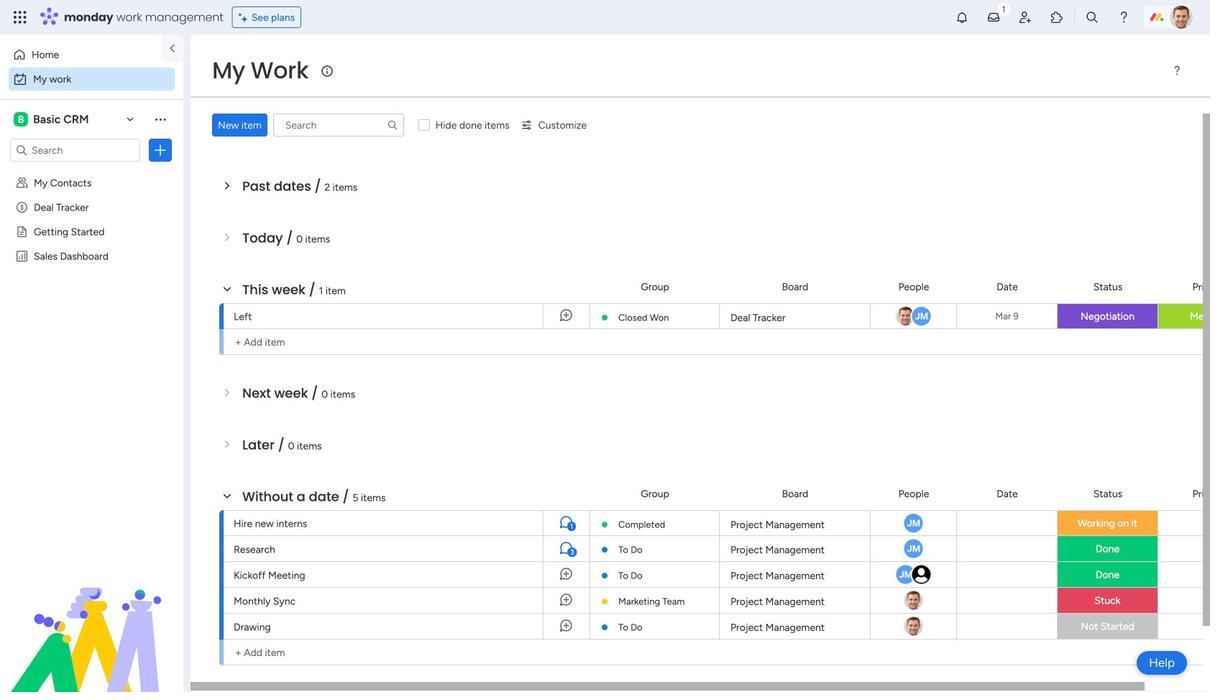 Task type: describe. For each thing, give the bounding box(es) containing it.
2 vertical spatial terry turtle image
[[903, 616, 924, 637]]

1 vertical spatial option
[[9, 68, 175, 91]]

notifications image
[[955, 10, 969, 24]]

0 vertical spatial option
[[9, 43, 153, 66]]

menu image
[[1171, 65, 1183, 76]]

invite members image
[[1018, 10, 1033, 24]]

select product image
[[13, 10, 27, 24]]

update feed image
[[987, 10, 1001, 24]]

search image
[[387, 119, 398, 131]]

workspace image
[[14, 111, 28, 127]]

workspace options image
[[153, 112, 168, 126]]

Search in workspace field
[[30, 142, 120, 159]]

2 vertical spatial option
[[0, 170, 183, 173]]



Task type: vqa. For each thing, say whether or not it's contained in the screenshot.
first tab from right
no



Task type: locate. For each thing, give the bounding box(es) containing it.
Filter dashboard by text search field
[[273, 114, 404, 137]]

jeremy miller image
[[903, 538, 924, 560]]

workspace selection element
[[14, 111, 91, 128]]

0 vertical spatial terry turtle image
[[1170, 6, 1193, 29]]

lottie animation image
[[0, 547, 183, 693]]

1 image
[[997, 1, 1010, 17]]

rubyanndersson@gmail.com image
[[911, 564, 932, 586]]

public board image
[[15, 225, 29, 239]]

1 vertical spatial terry turtle image
[[903, 590, 924, 612]]

list box
[[0, 168, 183, 463]]

help image
[[1117, 10, 1131, 24]]

terry turtle image
[[1170, 6, 1193, 29], [903, 590, 924, 612], [903, 616, 924, 637]]

None search field
[[273, 114, 404, 137]]

options image
[[153, 143, 168, 157]]

lottie animation element
[[0, 547, 183, 693]]

public dashboard image
[[15, 250, 29, 263]]

option
[[9, 43, 153, 66], [9, 68, 175, 91], [0, 170, 183, 173]]

search everything image
[[1085, 10, 1100, 24]]

jeremy miller image
[[895, 564, 917, 586]]

monday marketplace image
[[1050, 10, 1064, 24]]

see plans image
[[239, 9, 251, 25]]



